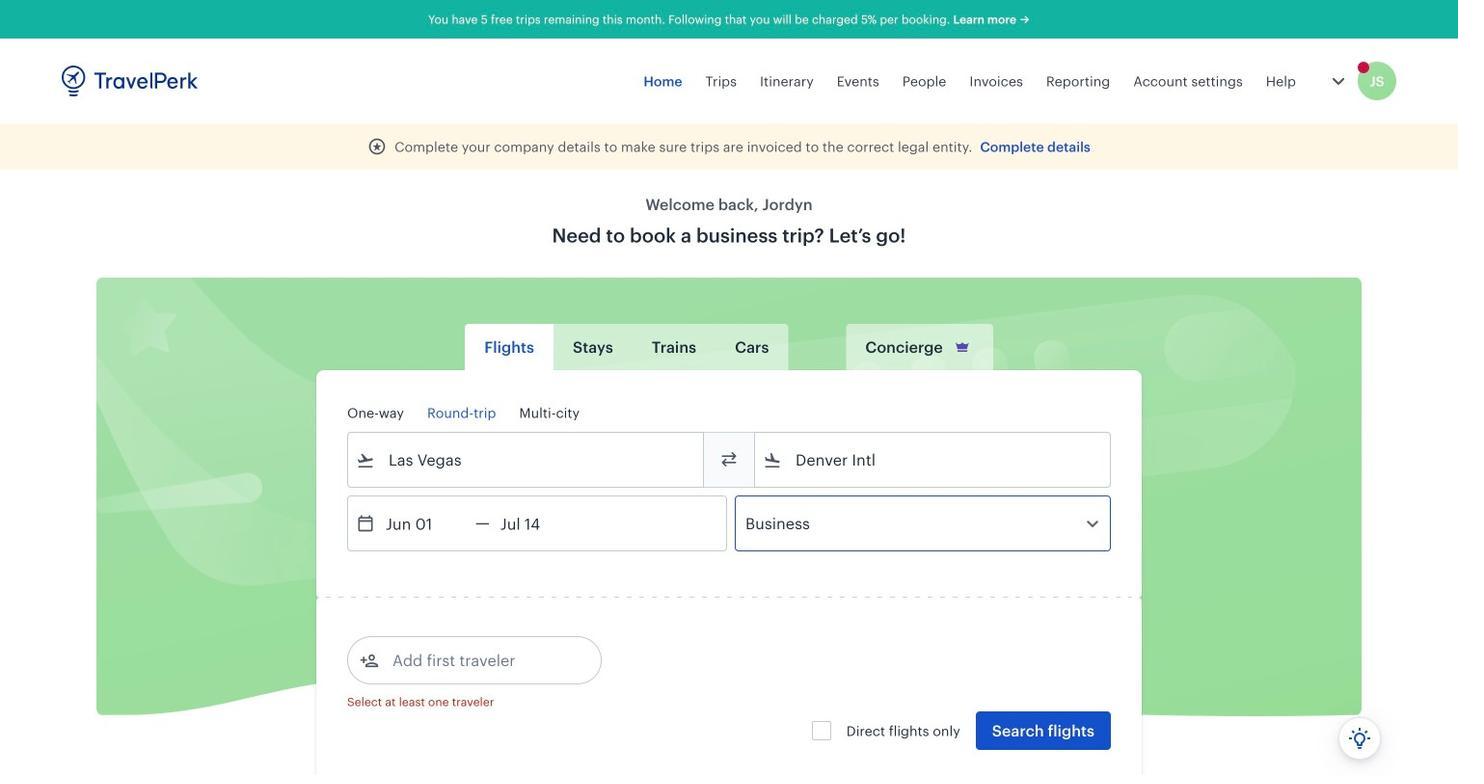 Task type: describe. For each thing, give the bounding box(es) containing it.
Return text field
[[490, 497, 590, 551]]

To search field
[[782, 445, 1085, 476]]

Add first traveler search field
[[379, 645, 580, 676]]



Task type: locate. For each thing, give the bounding box(es) containing it.
Depart text field
[[375, 497, 476, 551]]

From search field
[[375, 445, 678, 476]]



Task type: vqa. For each thing, say whether or not it's contained in the screenshot.
'Move backward to switch to the previous month.' image at left bottom
no



